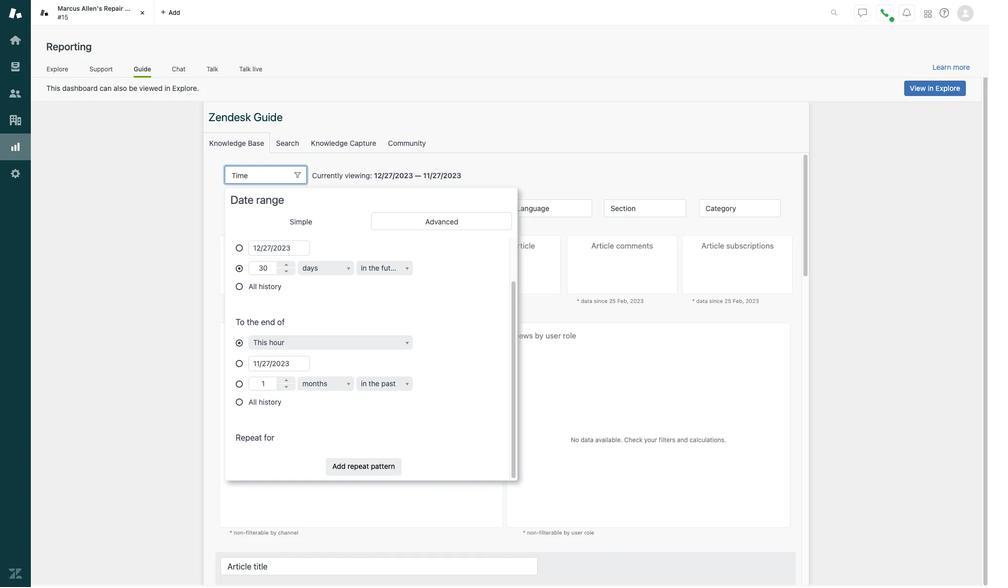 Task type: locate. For each thing, give the bounding box(es) containing it.
talk left live
[[239, 65, 251, 73]]

0 vertical spatial explore
[[47, 65, 68, 73]]

marcus
[[58, 5, 80, 12]]

1 horizontal spatial explore
[[936, 84, 961, 93]]

talk
[[207, 65, 218, 73], [239, 65, 251, 73]]

#15
[[58, 13, 68, 21]]

in inside view in explore button
[[928, 84, 934, 93]]

explore inside button
[[936, 84, 961, 93]]

0 horizontal spatial in
[[165, 84, 170, 93]]

get started image
[[9, 33, 22, 47]]

customers image
[[9, 87, 22, 100]]

explore up this
[[47, 65, 68, 73]]

0 horizontal spatial talk
[[207, 65, 218, 73]]

2 talk from the left
[[239, 65, 251, 73]]

explore down learn more link
[[936, 84, 961, 93]]

main element
[[0, 0, 31, 588]]

0 horizontal spatial explore
[[47, 65, 68, 73]]

views image
[[9, 60, 22, 74]]

tab containing marcus allen's repair ticket
[[31, 0, 154, 26]]

tabs tab list
[[31, 0, 821, 26]]

1 horizontal spatial talk
[[239, 65, 251, 73]]

in right the view
[[928, 84, 934, 93]]

dashboard
[[62, 84, 98, 93]]

guide
[[134, 65, 151, 73]]

button displays agent's chat status as invisible. image
[[859, 8, 867, 17]]

2 in from the left
[[928, 84, 934, 93]]

close image
[[137, 8, 148, 18]]

learn
[[933, 63, 952, 72]]

reporting image
[[9, 140, 22, 154]]

talk right chat
[[207, 65, 218, 73]]

support
[[90, 65, 113, 73]]

talk for talk
[[207, 65, 218, 73]]

zendesk products image
[[925, 10, 932, 17]]

1 vertical spatial explore
[[936, 84, 961, 93]]

1 talk from the left
[[207, 65, 218, 73]]

get help image
[[940, 8, 950, 17]]

add button
[[154, 0, 186, 25]]

zendesk image
[[9, 568, 22, 581]]

reporting
[[46, 41, 92, 52]]

view in explore
[[910, 84, 961, 93]]

tab
[[31, 0, 154, 26]]

talk live
[[239, 65, 263, 73]]

more
[[954, 63, 971, 72]]

1 in from the left
[[165, 84, 170, 93]]

in
[[165, 84, 170, 93], [928, 84, 934, 93]]

add
[[169, 8, 180, 16]]

1 horizontal spatial in
[[928, 84, 934, 93]]

in right viewed
[[165, 84, 170, 93]]

explore
[[47, 65, 68, 73], [936, 84, 961, 93]]



Task type: describe. For each thing, give the bounding box(es) containing it.
chat link
[[172, 65, 186, 76]]

also
[[114, 84, 127, 93]]

zendesk support image
[[9, 7, 22, 20]]

notifications image
[[903, 8, 912, 17]]

repair
[[104, 5, 123, 12]]

ticket
[[125, 5, 144, 12]]

admin image
[[9, 167, 22, 181]]

view in explore button
[[905, 81, 967, 96]]

view
[[910, 84, 926, 93]]

learn more link
[[933, 63, 971, 72]]

live
[[253, 65, 263, 73]]

organizations image
[[9, 114, 22, 127]]

chat
[[172, 65, 186, 73]]

marcus allen's repair ticket #15
[[58, 5, 144, 21]]

can
[[100, 84, 112, 93]]

talk link
[[206, 65, 218, 76]]

viewed
[[139, 84, 163, 93]]

explore.
[[172, 84, 199, 93]]

be
[[129, 84, 137, 93]]

this
[[46, 84, 60, 93]]

talk for talk live
[[239, 65, 251, 73]]

learn more
[[933, 63, 971, 72]]

this dashboard can also be viewed in explore.
[[46, 84, 199, 93]]

support link
[[89, 65, 113, 76]]

talk live link
[[239, 65, 263, 76]]

guide link
[[134, 65, 151, 78]]

allen's
[[82, 5, 102, 12]]

explore link
[[46, 65, 69, 76]]



